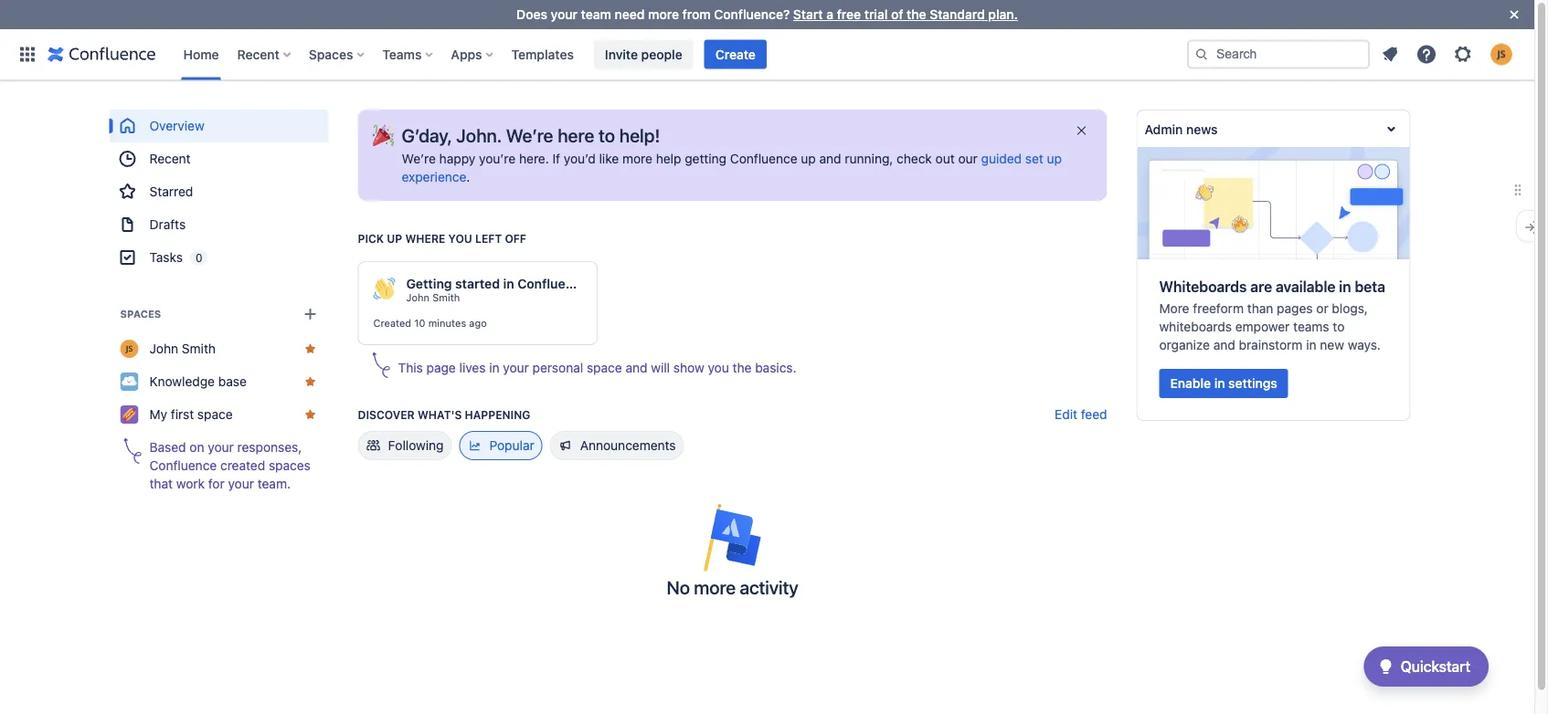 Task type: locate. For each thing, give the bounding box(es) containing it.
0 vertical spatial john
[[406, 292, 430, 304]]

0 vertical spatial unstar this space image
[[303, 342, 318, 357]]

0 vertical spatial recent
[[237, 47, 280, 62]]

in inside getting started in confluence john smith
[[503, 277, 514, 292]]

banner
[[0, 29, 1535, 80]]

0 horizontal spatial the
[[733, 361, 752, 376]]

blogs,
[[1332, 301, 1368, 316]]

teams
[[1294, 319, 1330, 334]]

home
[[183, 47, 219, 62]]

in right lives
[[489, 361, 500, 376]]

edit feed button
[[1055, 406, 1107, 424]]

2 unstar this space image from the top
[[303, 375, 318, 389]]

no
[[667, 577, 690, 598]]

and left running,
[[820, 151, 842, 166]]

.
[[467, 170, 470, 185]]

1 vertical spatial recent
[[149, 151, 191, 166]]

0 horizontal spatial spaces
[[120, 309, 161, 320]]

help!
[[620, 124, 660, 146]]

your down created
[[228, 477, 254, 492]]

1 vertical spatial smith
[[182, 341, 216, 357]]

0 vertical spatial john smith link
[[406, 292, 460, 304]]

2 horizontal spatial and
[[1214, 338, 1236, 353]]

and left will
[[626, 361, 648, 376]]

john smith link
[[406, 292, 460, 304], [109, 333, 329, 366]]

out
[[936, 151, 955, 166]]

a
[[827, 7, 834, 22]]

1 vertical spatial john
[[149, 341, 178, 357]]

john down getting
[[406, 292, 430, 304]]

your
[[551, 7, 578, 22], [503, 361, 529, 376], [208, 440, 234, 455], [228, 477, 254, 492]]

unstar this space image inside 'knowledge base' link
[[303, 375, 318, 389]]

the left basics.
[[733, 361, 752, 376]]

created
[[373, 318, 412, 330]]

unstar this space image for my first space
[[303, 408, 318, 422]]

1 horizontal spatial john
[[406, 292, 430, 304]]

0 horizontal spatial to
[[599, 124, 615, 146]]

you right show
[[708, 361, 729, 376]]

1 horizontal spatial you
[[708, 361, 729, 376]]

create a space image
[[299, 303, 321, 325]]

0 vertical spatial smith
[[433, 292, 460, 304]]

news
[[1187, 121, 1218, 136]]

search image
[[1195, 47, 1209, 62]]

smith down getting
[[433, 292, 460, 304]]

brainstorm
[[1239, 338, 1303, 353]]

recent button
[[232, 40, 298, 69]]

smith inside getting started in confluence john smith
[[433, 292, 460, 304]]

or
[[1317, 301, 1329, 316]]

like
[[599, 151, 619, 166]]

space right "personal"
[[587, 361, 622, 376]]

first
[[171, 407, 194, 422]]

unstar this space image
[[303, 342, 318, 357], [303, 375, 318, 389], [303, 408, 318, 422]]

on
[[190, 440, 204, 455]]

in up the blogs,
[[1339, 278, 1352, 296]]

up right set
[[1047, 151, 1062, 166]]

2 horizontal spatial up
[[1047, 151, 1062, 166]]

up inside guided set up experience
[[1047, 151, 1062, 166]]

we're
[[506, 124, 553, 146], [402, 151, 436, 166]]

ways.
[[1348, 338, 1381, 353]]

1 horizontal spatial we're
[[506, 124, 553, 146]]

spaces up 'john smith'
[[120, 309, 161, 320]]

team.
[[258, 477, 291, 492]]

0 horizontal spatial up
[[387, 232, 402, 245]]

in down the teams
[[1307, 338, 1317, 353]]

guided
[[981, 151, 1022, 166]]

1 vertical spatial and
[[1214, 338, 1236, 353]]

1 horizontal spatial spaces
[[309, 47, 353, 62]]

to up new
[[1333, 319, 1345, 334]]

created 10 minutes ago
[[373, 318, 487, 330]]

to up like
[[599, 124, 615, 146]]

smith up "knowledge base"
[[182, 341, 216, 357]]

1 vertical spatial the
[[733, 361, 752, 376]]

confluence
[[730, 151, 798, 166], [518, 277, 588, 292], [149, 458, 217, 474]]

0 horizontal spatial recent
[[149, 151, 191, 166]]

1 horizontal spatial smith
[[433, 292, 460, 304]]

whiteboards
[[1160, 278, 1247, 296]]

smith
[[433, 292, 460, 304], [182, 341, 216, 357]]

created
[[220, 458, 265, 474]]

work
[[176, 477, 205, 492]]

admin
[[1145, 121, 1183, 136]]

space
[[587, 361, 622, 376], [197, 407, 233, 422]]

john smith link up the created 10 minutes ago
[[406, 292, 460, 304]]

confluence down off
[[518, 277, 588, 292]]

we're up experience
[[402, 151, 436, 166]]

we're up here.
[[506, 124, 553, 146]]

your right on
[[208, 440, 234, 455]]

what's
[[418, 409, 462, 421]]

0 vertical spatial the
[[907, 7, 927, 22]]

up right pick
[[387, 232, 402, 245]]

group
[[109, 110, 329, 274]]

0 vertical spatial to
[[599, 124, 615, 146]]

space right the 'first'
[[197, 407, 233, 422]]

0 horizontal spatial and
[[626, 361, 648, 376]]

overview
[[149, 118, 204, 133]]

john inside getting started in confluence john smith
[[406, 292, 430, 304]]

apps button
[[446, 40, 501, 69]]

confluence up work
[[149, 458, 217, 474]]

1 vertical spatial more
[[623, 151, 653, 166]]

0 horizontal spatial we're
[[402, 151, 436, 166]]

1 vertical spatial space
[[197, 407, 233, 422]]

2 vertical spatial confluence
[[149, 458, 217, 474]]

guided set up experience
[[402, 151, 1062, 185]]

to
[[599, 124, 615, 146], [1333, 319, 1345, 334]]

1 vertical spatial spaces
[[120, 309, 161, 320]]

0 horizontal spatial you
[[448, 232, 472, 245]]

getting started in confluence john smith
[[406, 277, 588, 304]]

more right the no
[[694, 577, 736, 598]]

started
[[455, 277, 500, 292]]

2 vertical spatial unstar this space image
[[303, 408, 318, 422]]

you left left
[[448, 232, 472, 245]]

announcements
[[580, 438, 676, 453]]

up left running,
[[801, 151, 816, 166]]

spaces button
[[303, 40, 371, 69]]

whiteboards
[[1160, 319, 1232, 334]]

recent right home at the left of page
[[237, 47, 280, 62]]

john smith
[[149, 341, 216, 357]]

start a free trial of the standard plan. link
[[793, 7, 1018, 22]]

1 vertical spatial unstar this space image
[[303, 375, 318, 389]]

1 horizontal spatial to
[[1333, 319, 1345, 334]]

1 vertical spatial to
[[1333, 319, 1345, 334]]

more
[[648, 7, 679, 22], [623, 151, 653, 166], [694, 577, 736, 598]]

spaces right recent popup button
[[309, 47, 353, 62]]

tasks
[[149, 250, 183, 265]]

0 horizontal spatial space
[[197, 407, 233, 422]]

0 vertical spatial confluence
[[730, 151, 798, 166]]

popular
[[490, 438, 535, 453]]

0 vertical spatial more
[[648, 7, 679, 22]]

0 vertical spatial and
[[820, 151, 842, 166]]

here.
[[519, 151, 549, 166]]

2 vertical spatial more
[[694, 577, 736, 598]]

your left "personal"
[[503, 361, 529, 376]]

0 horizontal spatial smith
[[182, 341, 216, 357]]

up
[[801, 151, 816, 166], [1047, 151, 1062, 166], [387, 232, 402, 245]]

will
[[651, 361, 670, 376]]

1 horizontal spatial confluence
[[518, 277, 588, 292]]

more
[[1160, 301, 1190, 316]]

Search field
[[1187, 40, 1370, 69]]

0 horizontal spatial john smith link
[[109, 333, 329, 366]]

0 vertical spatial spaces
[[309, 47, 353, 62]]

confluence inside based on your responses, confluence created spaces that work for your team.
[[149, 458, 217, 474]]

spaces
[[309, 47, 353, 62], [120, 309, 161, 320]]

1 vertical spatial we're
[[402, 151, 436, 166]]

based on your responses, confluence created spaces that work for your team.
[[149, 440, 311, 492]]

more left from on the top of the page
[[648, 7, 679, 22]]

in right the enable
[[1215, 376, 1225, 391]]

spaces inside "popup button"
[[309, 47, 353, 62]]

0 horizontal spatial confluence
[[149, 458, 217, 474]]

3 unstar this space image from the top
[[303, 408, 318, 422]]

following
[[388, 438, 444, 453]]

in
[[503, 277, 514, 292], [1339, 278, 1352, 296], [1307, 338, 1317, 353], [489, 361, 500, 376], [1215, 376, 1225, 391]]

help
[[656, 151, 681, 166]]

john smith link up the base
[[109, 333, 329, 366]]

in right 'started'
[[503, 277, 514, 292]]

the right of
[[907, 7, 927, 22]]

more down help!
[[623, 151, 653, 166]]

left
[[475, 232, 502, 245]]

confluence image
[[48, 43, 156, 65], [48, 43, 156, 65]]

my first space link
[[109, 399, 329, 431]]

1 horizontal spatial up
[[801, 151, 816, 166]]

here
[[558, 124, 594, 146]]

1 horizontal spatial space
[[587, 361, 622, 376]]

invite
[[605, 47, 638, 62]]

1 horizontal spatial recent
[[237, 47, 280, 62]]

confluence right getting
[[730, 151, 798, 166]]

recent up starred
[[149, 151, 191, 166]]

people
[[641, 47, 683, 62]]

discover
[[358, 409, 415, 421]]

edit
[[1055, 407, 1078, 422]]

10
[[414, 318, 426, 330]]

close image
[[1504, 4, 1526, 26]]

john up "knowledge"
[[149, 341, 178, 357]]

activity
[[740, 577, 799, 598]]

unstar this space image for knowledge base
[[303, 375, 318, 389]]

g'day,
[[402, 124, 452, 146]]

john
[[406, 292, 430, 304], [149, 341, 178, 357]]

feed
[[1081, 407, 1107, 422]]

and down whiteboards
[[1214, 338, 1236, 353]]

0 vertical spatial we're
[[506, 124, 553, 146]]

0 horizontal spatial john
[[149, 341, 178, 357]]

1 vertical spatial confluence
[[518, 277, 588, 292]]

unstar this space image inside my first space link
[[303, 408, 318, 422]]

1 unstar this space image from the top
[[303, 342, 318, 357]]



Task type: vqa. For each thing, say whether or not it's contained in the screenshot.
first
yes



Task type: describe. For each thing, give the bounding box(es) containing it.
notification icon image
[[1379, 43, 1401, 65]]

happening
[[465, 409, 531, 421]]

to inside whiteboards are available in beta more freeform than pages or blogs, whiteboards empower teams to organize and brainstorm in new ways.
[[1333, 319, 1345, 334]]

where
[[405, 232, 446, 245]]

apps
[[451, 47, 482, 62]]

than
[[1248, 301, 1274, 316]]

john inside john smith link
[[149, 341, 178, 357]]

from
[[683, 7, 711, 22]]

enable in settings link
[[1160, 369, 1289, 398]]

lives
[[459, 361, 486, 376]]

1 horizontal spatial john smith link
[[406, 292, 460, 304]]

this page lives in your personal space and will show you the basics.
[[398, 361, 797, 376]]

experience
[[402, 170, 467, 185]]

knowledge
[[149, 374, 215, 389]]

home link
[[178, 40, 224, 69]]

knowledge base link
[[109, 366, 329, 399]]

enable in settings
[[1171, 376, 1278, 391]]

group containing overview
[[109, 110, 329, 274]]

:wave: image
[[373, 278, 395, 300]]

team
[[581, 7, 611, 22]]

create
[[715, 47, 756, 62]]

admin news button
[[1138, 111, 1410, 147]]

need
[[615, 7, 645, 22]]

settings icon image
[[1453, 43, 1474, 65]]

that
[[149, 477, 173, 492]]

you'd
[[564, 151, 596, 166]]

g'day, john. we're here to help!
[[402, 124, 660, 146]]

ago
[[469, 318, 487, 330]]

set
[[1026, 151, 1044, 166]]

quickstart
[[1401, 659, 1471, 676]]

:wave: image
[[373, 278, 395, 300]]

help icon image
[[1416, 43, 1438, 65]]

plan.
[[989, 7, 1018, 22]]

0
[[196, 251, 202, 264]]

does
[[517, 7, 547, 22]]

responses,
[[237, 440, 302, 455]]

does your team need more from confluence? start a free trial of the standard plan.
[[517, 7, 1018, 22]]

overview link
[[109, 110, 329, 143]]

this
[[398, 361, 423, 376]]

unstar this space image for john smith
[[303, 342, 318, 357]]

1 horizontal spatial and
[[820, 151, 842, 166]]

appswitcher icon image
[[16, 43, 38, 65]]

your left the team
[[551, 7, 578, 22]]

welcome banner image
[[373, 124, 394, 146]]

0 vertical spatial space
[[587, 361, 622, 376]]

available
[[1276, 278, 1336, 296]]

confluence inside getting started in confluence john smith
[[518, 277, 588, 292]]

starred link
[[109, 176, 329, 208]]

0 vertical spatial you
[[448, 232, 472, 245]]

invite people
[[605, 47, 683, 62]]

my first space
[[149, 407, 233, 422]]

personal
[[533, 361, 583, 376]]

1 vertical spatial you
[[708, 361, 729, 376]]

1 horizontal spatial the
[[907, 7, 927, 22]]

global element
[[11, 29, 1187, 80]]

trial
[[865, 7, 888, 22]]

my
[[149, 407, 167, 422]]

enable
[[1171, 376, 1211, 391]]

recent link
[[109, 143, 329, 176]]

john.
[[456, 124, 502, 146]]

freeform
[[1193, 301, 1244, 316]]

start
[[793, 7, 823, 22]]

starred
[[149, 184, 193, 199]]

we're happy you're here. if you'd like more help getting confluence up and running, check out our
[[402, 151, 981, 166]]

close image
[[1075, 123, 1089, 138]]

edit feed
[[1055, 407, 1107, 422]]

and inside whiteboards are available in beta more freeform than pages or blogs, whiteboards empower teams to organize and brainstorm in new ways.
[[1214, 338, 1236, 353]]

free
[[837, 7, 861, 22]]

guided set up experience link
[[402, 151, 1062, 185]]

if
[[553, 151, 560, 166]]

pick
[[358, 232, 384, 245]]

base
[[218, 374, 247, 389]]

teams button
[[377, 40, 440, 69]]

you're
[[479, 151, 516, 166]]

whiteboards are available in beta more freeform than pages or blogs, whiteboards empower teams to organize and brainstorm in new ways.
[[1160, 278, 1386, 353]]

getting
[[685, 151, 727, 166]]

of
[[891, 7, 904, 22]]

based
[[149, 440, 186, 455]]

discover what's happening
[[358, 409, 531, 421]]

beta
[[1355, 278, 1386, 296]]

for
[[208, 477, 225, 492]]

empower
[[1236, 319, 1290, 334]]

running,
[[845, 151, 893, 166]]

templates link
[[506, 40, 579, 69]]

drafts link
[[109, 208, 329, 241]]

2 vertical spatial and
[[626, 361, 648, 376]]

confluence?
[[714, 7, 790, 22]]

standard
[[930, 7, 985, 22]]

no more activity
[[667, 577, 799, 598]]

2 horizontal spatial confluence
[[730, 151, 798, 166]]

organize
[[1160, 338, 1210, 353]]

settings
[[1229, 376, 1278, 391]]

your profile and preferences image
[[1491, 43, 1513, 65]]

show
[[674, 361, 704, 376]]

drafts
[[149, 217, 186, 232]]

recent inside popup button
[[237, 47, 280, 62]]

check
[[897, 151, 932, 166]]

knowledge base
[[149, 374, 247, 389]]

banner containing home
[[0, 29, 1535, 80]]

invite people button
[[594, 40, 694, 69]]

create link
[[705, 40, 767, 69]]

check image
[[1375, 656, 1397, 678]]

new
[[1320, 338, 1345, 353]]

announcements button
[[550, 431, 684, 461]]

are
[[1251, 278, 1273, 296]]

spaces
[[269, 458, 311, 474]]

minutes
[[428, 318, 466, 330]]

1 vertical spatial john smith link
[[109, 333, 329, 366]]

off
[[505, 232, 526, 245]]



